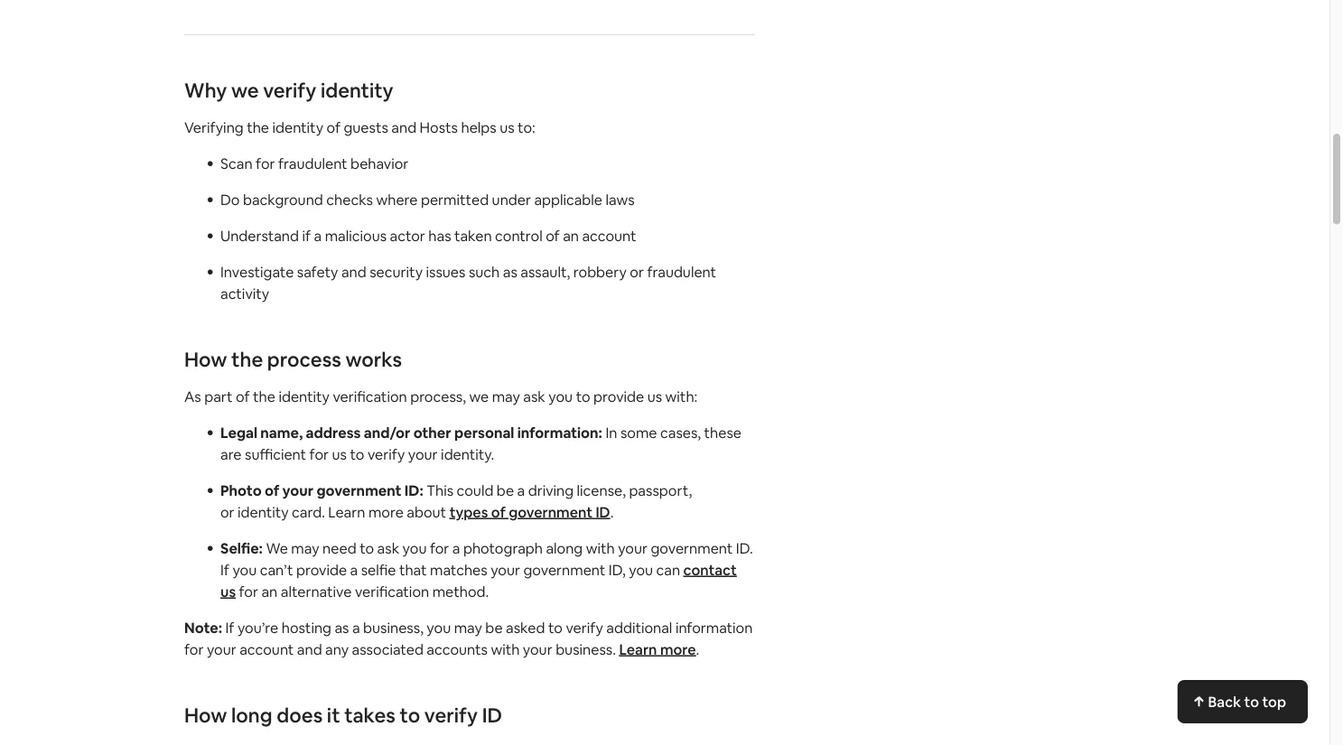 Task type: locate. For each thing, give the bounding box(es) containing it.
to left top
[[1244, 692, 1259, 711]]

your down photograph
[[491, 561, 520, 579]]

understand if a malicious actor has taken control of an account
[[220, 226, 637, 245]]

to up selfie
[[360, 539, 374, 557]]

verify inside in some cases, these are sufficient for us to verify your identity.
[[368, 445, 405, 463]]

an
[[563, 226, 579, 245], [262, 582, 278, 601]]

scan for fraudulent behavior
[[220, 154, 409, 173]]

identity
[[321, 77, 393, 103], [272, 118, 323, 136], [279, 387, 330, 406]]

identity up verifying the identity of guests and hosts helps us to:
[[321, 77, 393, 103]]

provide up in
[[594, 387, 644, 406]]

1 horizontal spatial with
[[586, 539, 615, 557]]

need
[[323, 539, 357, 557]]

0 horizontal spatial more
[[369, 503, 404, 521]]

to down address
[[350, 445, 364, 463]]

background
[[243, 190, 323, 209]]

0 horizontal spatial as
[[335, 618, 349, 637]]

. down information
[[696, 640, 700, 659]]

and down hosting
[[297, 640, 322, 659]]

fraudulent inside investigate safety and security issues such as assault, robbery or fraudulent activity
[[647, 262, 716, 281]]

1 how from the top
[[184, 346, 227, 372]]

1 horizontal spatial more
[[660, 640, 696, 659]]

account
[[582, 226, 637, 245], [240, 640, 294, 659]]

be inside this could be a driving license, passport, or identity card. learn more about
[[497, 481, 514, 500]]

1 vertical spatial may
[[291, 539, 319, 557]]

may up personal
[[492, 387, 520, 406]]

. down license,
[[610, 503, 614, 521]]

an down the applicable
[[563, 226, 579, 245]]

types
[[450, 503, 488, 521]]

0 horizontal spatial we
[[231, 77, 259, 103]]

1 horizontal spatial .
[[696, 640, 700, 659]]

if
[[220, 561, 229, 579], [225, 618, 234, 637]]

1 vertical spatial account
[[240, 640, 294, 659]]

for down "note:"
[[184, 640, 204, 659]]

the up part
[[231, 346, 263, 372]]

permitted
[[421, 190, 489, 209]]

0 horizontal spatial may
[[291, 539, 319, 557]]

as
[[184, 387, 201, 406]]

provide up the alternative
[[296, 561, 347, 579]]

us
[[500, 118, 515, 136], [647, 387, 662, 406], [332, 445, 347, 463], [220, 582, 236, 601]]

ask up selfie
[[377, 539, 399, 557]]

1 horizontal spatial learn
[[619, 640, 657, 659]]

the for process
[[231, 346, 263, 372]]

for
[[256, 154, 275, 173], [309, 445, 329, 463], [430, 539, 449, 557], [239, 582, 258, 601], [184, 640, 204, 659]]

an down can't at the left bottom of the page
[[262, 582, 278, 601]]

if inside if you're hosting as a business, you may be asked to verify additional information for your account and any associated accounts with your business.
[[225, 618, 234, 637]]

to right takes
[[400, 702, 420, 728]]

contact us
[[220, 561, 737, 601]]

to inside we may need to ask you for a photograph along with your government id. if you can't provide a selfie that matches your government id, you can
[[360, 539, 374, 557]]

verify up business.
[[566, 618, 603, 637]]

0 vertical spatial if
[[220, 561, 229, 579]]

more down information
[[660, 640, 696, 659]]

driving
[[528, 481, 574, 500]]

1 vertical spatial with
[[491, 640, 520, 659]]

the up name,
[[253, 387, 275, 406]]

us down address
[[332, 445, 347, 463]]

assault,
[[521, 262, 570, 281]]

as right such
[[503, 262, 517, 281]]

may right the we
[[291, 539, 319, 557]]

2 horizontal spatial and
[[391, 118, 417, 136]]

.
[[610, 503, 614, 521], [696, 640, 700, 659]]

1 horizontal spatial an
[[563, 226, 579, 245]]

0 horizontal spatial account
[[240, 640, 294, 659]]

2 vertical spatial may
[[454, 618, 482, 637]]

0 vertical spatial how
[[184, 346, 227, 372]]

hosting
[[282, 618, 331, 637]]

be right could
[[497, 481, 514, 500]]

any
[[325, 640, 349, 659]]

of right part
[[236, 387, 250, 406]]

the up scan
[[247, 118, 269, 136]]

understand
[[220, 226, 299, 245]]

learn more link
[[619, 640, 696, 659]]

if right "note:"
[[225, 618, 234, 637]]

1 vertical spatial provide
[[296, 561, 347, 579]]

0 horizontal spatial with
[[491, 640, 520, 659]]

1 vertical spatial id
[[482, 702, 502, 728]]

your down "asked"
[[523, 640, 553, 659]]

1 horizontal spatial id
[[596, 503, 610, 521]]

learn down additional
[[619, 640, 657, 659]]

learn
[[328, 503, 365, 521], [619, 640, 657, 659]]

verify up scan for fraudulent behavior
[[263, 77, 316, 103]]

we
[[231, 77, 259, 103], [469, 387, 489, 406]]

you up accounts
[[427, 618, 451, 637]]

2 vertical spatial and
[[297, 640, 322, 659]]

0 horizontal spatial ask
[[377, 539, 399, 557]]

us up "note:"
[[220, 582, 236, 601]]

are
[[220, 445, 242, 463]]

we up personal
[[469, 387, 489, 406]]

0 horizontal spatial and
[[297, 640, 322, 659]]

verification down works
[[333, 387, 407, 406]]

a down for an alternative verification method.
[[352, 618, 360, 637]]

and down malicious
[[341, 262, 367, 281]]

1 horizontal spatial fraudulent
[[647, 262, 716, 281]]

method.
[[432, 582, 489, 601]]

behavior
[[351, 154, 409, 173]]

0 vertical spatial provide
[[594, 387, 644, 406]]

why we verify identity
[[184, 77, 393, 103]]

you
[[549, 387, 573, 406], [403, 539, 427, 557], [233, 561, 257, 579], [629, 561, 653, 579], [427, 618, 451, 637]]

may inside if you're hosting as a business, you may be asked to verify additional information for your account and any associated accounts with your business.
[[454, 618, 482, 637]]

ask
[[523, 387, 546, 406], [377, 539, 399, 557]]

we right why
[[231, 77, 259, 103]]

1 vertical spatial be
[[485, 618, 503, 637]]

ask up information:
[[523, 387, 546, 406]]

you up the that
[[403, 539, 427, 557]]

1 vertical spatial how
[[184, 702, 227, 728]]

with
[[586, 539, 615, 557], [491, 640, 520, 659]]

1 vertical spatial as
[[335, 618, 349, 637]]

us left to:
[[500, 118, 515, 136]]

1 vertical spatial we
[[469, 387, 489, 406]]

for inside in some cases, these are sufficient for us to verify your identity.
[[309, 445, 329, 463]]

identity down why we verify identity at the left
[[272, 118, 323, 136]]

fraudulent up the background at the left top
[[278, 154, 347, 173]]

verification
[[333, 387, 407, 406], [355, 582, 429, 601]]

checks
[[326, 190, 373, 209]]

we may need to ask you for a photograph along with your government id. if you can't provide a selfie that matches your government id, you can
[[220, 539, 753, 579]]

verify inside if you're hosting as a business, you may be asked to verify additional information for your account and any associated accounts with your business.
[[566, 618, 603, 637]]

id down license,
[[596, 503, 610, 521]]

government
[[317, 481, 402, 500], [509, 503, 593, 521], [651, 539, 733, 557], [524, 561, 606, 579]]

long
[[231, 702, 272, 728]]

how left long
[[184, 702, 227, 728]]

could
[[457, 481, 494, 500]]

fraudulent right or
[[647, 262, 716, 281]]

and
[[391, 118, 417, 136], [341, 262, 367, 281], [297, 640, 322, 659]]

1 horizontal spatial account
[[582, 226, 637, 245]]

1 vertical spatial an
[[262, 582, 278, 601]]

address
[[306, 423, 361, 442]]

0 horizontal spatial learn
[[328, 503, 365, 521]]

your down the other
[[408, 445, 438, 463]]

fraudulent
[[278, 154, 347, 173], [647, 262, 716, 281]]

a up matches
[[452, 539, 460, 557]]

1 vertical spatial more
[[660, 640, 696, 659]]

the
[[247, 118, 269, 136], [231, 346, 263, 372], [253, 387, 275, 406]]

id,
[[609, 561, 626, 579]]

2 how from the top
[[184, 702, 227, 728]]

id
[[596, 503, 610, 521], [482, 702, 502, 728]]

types of government id .
[[450, 503, 614, 521]]

for up matches
[[430, 539, 449, 557]]

passport,
[[629, 481, 692, 500]]

these
[[704, 423, 742, 442]]

may
[[492, 387, 520, 406], [291, 539, 319, 557], [454, 618, 482, 637]]

0 vertical spatial .
[[610, 503, 614, 521]]

0 vertical spatial fraudulent
[[278, 154, 347, 173]]

to right "asked"
[[548, 618, 563, 637]]

0 vertical spatial we
[[231, 77, 259, 103]]

us inside contact us
[[220, 582, 236, 601]]

with down "asked"
[[491, 640, 520, 659]]

1 horizontal spatial ask
[[523, 387, 546, 406]]

information:
[[517, 423, 603, 442]]

account up the robbery at the left top
[[582, 226, 637, 245]]

0 horizontal spatial .
[[610, 503, 614, 521]]

a up types of government id link
[[517, 481, 525, 500]]

may inside we may need to ask you for a photograph along with your government id. if you can't provide a selfie that matches your government id, you can
[[291, 539, 319, 557]]

verification down selfie
[[355, 582, 429, 601]]

1 horizontal spatial may
[[454, 618, 482, 637]]

0 vertical spatial id
[[596, 503, 610, 521]]

of
[[327, 118, 341, 136], [546, 226, 560, 245], [236, 387, 250, 406], [265, 481, 279, 500], [491, 503, 506, 521]]

government down "driving"
[[509, 503, 593, 521]]

1 vertical spatial the
[[231, 346, 263, 372]]

1 horizontal spatial and
[[341, 262, 367, 281]]

0 vertical spatial an
[[563, 226, 579, 245]]

id down accounts
[[482, 702, 502, 728]]

more left about
[[369, 503, 404, 521]]

a right if
[[314, 226, 322, 245]]

your down "note:"
[[207, 640, 236, 659]]

0 horizontal spatial provide
[[296, 561, 347, 579]]

takes
[[344, 702, 396, 728]]

0 vertical spatial learn
[[328, 503, 365, 521]]

0 vertical spatial with
[[586, 539, 615, 557]]

0 vertical spatial the
[[247, 118, 269, 136]]

2 vertical spatial identity
[[279, 387, 330, 406]]

of up 'or identity'
[[265, 481, 279, 500]]

be left "asked"
[[485, 618, 503, 637]]

if you're hosting as a business, you may be asked to verify additional information for your account and any associated accounts with your business.
[[184, 618, 753, 659]]

1 horizontal spatial as
[[503, 262, 517, 281]]

account down you're
[[240, 640, 294, 659]]

as up any
[[335, 618, 349, 637]]

1 vertical spatial identity
[[272, 118, 323, 136]]

2 horizontal spatial may
[[492, 387, 520, 406]]

information
[[676, 618, 753, 637]]

may up accounts
[[454, 618, 482, 637]]

investigate
[[220, 262, 294, 281]]

how up part
[[184, 346, 227, 372]]

a up for an alternative verification method.
[[350, 561, 358, 579]]

0 vertical spatial as
[[503, 262, 517, 281]]

how for how long does it takes to verify id
[[184, 702, 227, 728]]

guests
[[344, 118, 388, 136]]

card.
[[292, 503, 325, 521]]

government left id: on the bottom left
[[317, 481, 402, 500]]

0 vertical spatial more
[[369, 503, 404, 521]]

of right control
[[546, 226, 560, 245]]

0 horizontal spatial id
[[482, 702, 502, 728]]

for inside we may need to ask you for a photograph along with your government id. if you can't provide a selfie that matches your government id, you can
[[430, 539, 449, 557]]

more inside this could be a driving license, passport, or identity card. learn more about
[[369, 503, 404, 521]]

such
[[469, 262, 500, 281]]

malicious
[[325, 226, 387, 245]]

it
[[327, 702, 340, 728]]

0 vertical spatial ask
[[523, 387, 546, 406]]

of left "guests"
[[327, 118, 341, 136]]

with up id,
[[586, 539, 615, 557]]

about
[[407, 503, 446, 521]]

in some cases, these are sufficient for us to verify your identity.
[[220, 423, 742, 463]]

0 vertical spatial and
[[391, 118, 417, 136]]

that
[[399, 561, 427, 579]]

to up information:
[[576, 387, 590, 406]]

and left hosts
[[391, 118, 417, 136]]

along
[[546, 539, 583, 557]]

identity down 'process'
[[279, 387, 330, 406]]

0 vertical spatial be
[[497, 481, 514, 500]]

learn down photo of your government id:
[[328, 503, 365, 521]]

for down address
[[309, 445, 329, 463]]

government up 'contact' on the right bottom
[[651, 539, 733, 557]]

1 vertical spatial and
[[341, 262, 367, 281]]

1 vertical spatial if
[[225, 618, 234, 637]]

1 vertical spatial ask
[[377, 539, 399, 557]]

if down selfie:
[[220, 561, 229, 579]]

verify down the and/or
[[368, 445, 405, 463]]

1 vertical spatial fraudulent
[[647, 262, 716, 281]]

your inside in some cases, these are sufficient for us to verify your identity.
[[408, 445, 438, 463]]



Task type: describe. For each thing, give the bounding box(es) containing it.
your up id,
[[618, 539, 648, 557]]

can
[[656, 561, 680, 579]]

has
[[429, 226, 451, 245]]

photograph
[[463, 539, 543, 557]]

learn inside this could be a driving license, passport, or identity card. learn more about
[[328, 503, 365, 521]]

selfie:
[[220, 539, 263, 557]]

as inside investigate safety and security issues such as assault, robbery or fraudulent activity
[[503, 262, 517, 281]]

robbery
[[574, 262, 627, 281]]

0 horizontal spatial an
[[262, 582, 278, 601]]

or
[[630, 262, 644, 281]]

if
[[302, 226, 311, 245]]

and/or
[[364, 423, 410, 442]]

actor
[[390, 226, 425, 245]]

to inside in some cases, these are sufficient for us to verify your identity.
[[350, 445, 364, 463]]

0 vertical spatial may
[[492, 387, 520, 406]]

business.
[[556, 640, 616, 659]]

to:
[[518, 118, 536, 136]]

types of government id link
[[450, 503, 610, 521]]

in
[[606, 423, 617, 442]]

a inside this could be a driving license, passport, or identity card. learn more about
[[517, 481, 525, 500]]

you right id,
[[629, 561, 653, 579]]

scan
[[220, 154, 253, 173]]

back to top
[[1208, 692, 1286, 711]]

laws
[[606, 190, 635, 209]]

for an alternative verification method.
[[236, 582, 489, 601]]

to inside if you're hosting as a business, you may be asked to verify additional information for your account and any associated accounts with your business.
[[548, 618, 563, 637]]

photo of your government id:
[[220, 481, 427, 500]]

this could be a driving license, passport, or identity card. learn more about
[[220, 481, 692, 521]]

sufficient
[[245, 445, 306, 463]]

contact us link
[[220, 561, 737, 601]]

a inside if you're hosting as a business, you may be asked to verify additional information for your account and any associated accounts with your business.
[[352, 618, 360, 637]]

1 vertical spatial verification
[[355, 582, 429, 601]]

if inside we may need to ask you for a photograph along with your government id. if you can't provide a selfie that matches your government id, you can
[[220, 561, 229, 579]]

helps
[[461, 118, 497, 136]]

how the process works
[[184, 346, 402, 372]]

do background checks where permitted under applicable laws
[[220, 190, 635, 209]]

matches
[[430, 561, 488, 579]]

id.
[[736, 539, 753, 557]]

1 vertical spatial learn
[[619, 640, 657, 659]]

with:
[[665, 387, 698, 406]]

this
[[427, 481, 454, 500]]

name,
[[261, 423, 303, 442]]

you up information:
[[549, 387, 573, 406]]

your up card.
[[282, 481, 314, 500]]

where
[[376, 190, 418, 209]]

with inside we may need to ask you for a photograph along with your government id. if you can't provide a selfie that matches your government id, you can
[[586, 539, 615, 557]]

be inside if you're hosting as a business, you may be asked to verify additional information for your account and any associated accounts with your business.
[[485, 618, 503, 637]]

back to top button
[[1178, 680, 1308, 724]]

for inside if you're hosting as a business, you may be asked to verify additional information for your account and any associated accounts with your business.
[[184, 640, 204, 659]]

provide inside we may need to ask you for a photograph along with your government id. if you can't provide a selfie that matches your government id, you can
[[296, 561, 347, 579]]

top
[[1262, 692, 1286, 711]]

why
[[184, 77, 227, 103]]

asked
[[506, 618, 545, 637]]

2 vertical spatial the
[[253, 387, 275, 406]]

1 vertical spatial .
[[696, 640, 700, 659]]

verifying the identity of guests and hosts helps us to:
[[184, 118, 536, 136]]

investigate safety and security issues such as assault, robbery or fraudulent activity
[[220, 262, 716, 303]]

verifying
[[184, 118, 244, 136]]

business,
[[363, 618, 424, 637]]

contact
[[684, 561, 737, 579]]

taken
[[454, 226, 492, 245]]

learn more .
[[619, 640, 700, 659]]

back
[[1208, 692, 1241, 711]]

photo
[[220, 481, 262, 500]]

us left with: in the bottom of the page
[[647, 387, 662, 406]]

0 vertical spatial verification
[[333, 387, 407, 406]]

government down along
[[524, 561, 606, 579]]

note:
[[184, 618, 222, 637]]

verify down accounts
[[424, 702, 478, 728]]

and inside if you're hosting as a business, you may be asked to verify additional information for your account and any associated accounts with your business.
[[297, 640, 322, 659]]

legal name, address and/or other personal information:
[[220, 423, 603, 442]]

of right types
[[491, 503, 506, 521]]

accounts
[[427, 640, 488, 659]]

account inside if you're hosting as a business, you may be asked to verify additional information for your account and any associated accounts with your business.
[[240, 640, 294, 659]]

as inside if you're hosting as a business, you may be asked to verify additional information for your account and any associated accounts with your business.
[[335, 618, 349, 637]]

cases,
[[660, 423, 701, 442]]

additional
[[606, 618, 672, 637]]

you inside if you're hosting as a business, you may be asked to verify additional information for your account and any associated accounts with your business.
[[427, 618, 451, 637]]

0 vertical spatial identity
[[321, 77, 393, 103]]

control
[[495, 226, 543, 245]]

we
[[266, 539, 288, 557]]

how for how the process works
[[184, 346, 227, 372]]

under
[[492, 190, 531, 209]]

some
[[621, 423, 657, 442]]

works
[[346, 346, 402, 372]]

associated
[[352, 640, 424, 659]]

or identity
[[220, 503, 289, 521]]

to inside button
[[1244, 692, 1259, 711]]

article section navigation element
[[184, 0, 755, 35]]

the for identity
[[247, 118, 269, 136]]

for up you're
[[239, 582, 258, 601]]

issues
[[426, 262, 466, 281]]

1 horizontal spatial we
[[469, 387, 489, 406]]

does
[[277, 702, 323, 728]]

1 horizontal spatial provide
[[594, 387, 644, 406]]

you down selfie:
[[233, 561, 257, 579]]

0 vertical spatial account
[[582, 226, 637, 245]]

applicable
[[534, 190, 603, 209]]

ask inside we may need to ask you for a photograph along with your government id. if you can't provide a selfie that matches your government id, you can
[[377, 539, 399, 557]]

safety
[[297, 262, 338, 281]]

legal
[[220, 423, 258, 442]]

for right scan
[[256, 154, 275, 173]]

other
[[413, 423, 451, 442]]

with inside if you're hosting as a business, you may be asked to verify additional information for your account and any associated accounts with your business.
[[491, 640, 520, 659]]

and inside investigate safety and security issues such as assault, robbery or fraudulent activity
[[341, 262, 367, 281]]

you're
[[238, 618, 278, 637]]

as part of the identity verification process, we may ask you to provide us with:
[[184, 387, 698, 406]]

us inside in some cases, these are sufficient for us to verify your identity.
[[332, 445, 347, 463]]

process,
[[410, 387, 466, 406]]

activity
[[220, 284, 269, 303]]

0 horizontal spatial fraudulent
[[278, 154, 347, 173]]

identity.
[[441, 445, 494, 463]]

alternative
[[281, 582, 352, 601]]

id:
[[405, 481, 424, 500]]

process
[[267, 346, 341, 372]]

hosts
[[420, 118, 458, 136]]

do
[[220, 190, 240, 209]]

how long does it takes to verify id
[[184, 702, 502, 728]]



Task type: vqa. For each thing, say whether or not it's contained in the screenshot.
Annat, on the bottom
no



